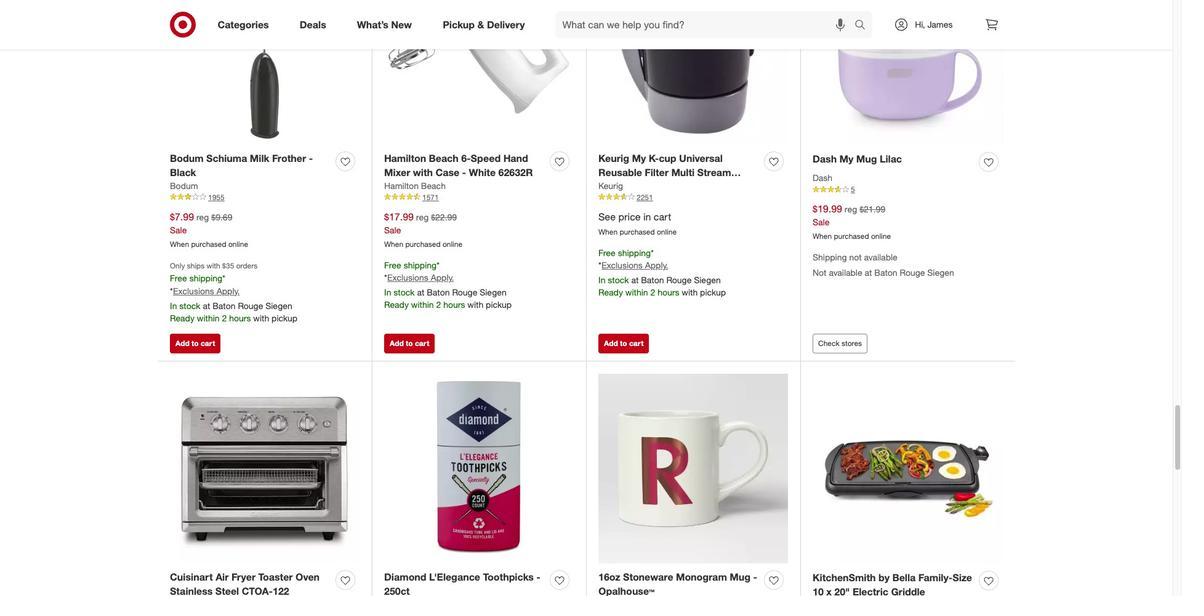 Task type: vqa. For each thing, say whether or not it's contained in the screenshot.
K-
yes



Task type: describe. For each thing, give the bounding box(es) containing it.
categories link
[[207, 11, 284, 38]]

ships
[[187, 261, 205, 270]]

check
[[819, 339, 840, 348]]

hamilton for hamilton beach
[[384, 180, 419, 191]]

online for $9.69
[[229, 239, 248, 249]]

exclusions apply. button for filter
[[602, 260, 669, 272]]

hand
[[504, 152, 528, 165]]

cup
[[659, 152, 677, 165]]

1571 link
[[384, 192, 574, 203]]

to for $7.99
[[192, 339, 199, 348]]

siegen inside the only ships with $35 orders free shipping * * exclusions apply. in stock at  baton rouge siegen ready within 2 hours with pickup
[[266, 300, 293, 311]]

stock inside the only ships with $35 orders free shipping * * exclusions apply. in stock at  baton rouge siegen ready within 2 hours with pickup
[[179, 300, 201, 311]]

pickup inside the only ships with $35 orders free shipping * * exclusions apply. in stock at  baton rouge siegen ready within 2 hours with pickup
[[272, 313, 298, 323]]

bodum link
[[170, 180, 198, 192]]

cart inside see price in cart when purchased online
[[654, 211, 672, 223]]

$17.99
[[384, 211, 414, 223]]

oven
[[296, 571, 320, 583]]

schiuma
[[206, 152, 247, 165]]

keurig link
[[599, 180, 624, 192]]

ready for keurig my k-cup universal reusable filter multi stream technology
[[599, 287, 623, 298]]

speed
[[471, 152, 501, 165]]

my for keurig
[[632, 152, 646, 165]]

monogram
[[676, 571, 727, 583]]

within for technology
[[626, 287, 648, 298]]

only
[[170, 261, 185, 270]]

2251 link
[[599, 192, 789, 203]]

stores
[[842, 339, 863, 348]]

diamond l'elegance toothpicks - 250ct link
[[384, 570, 545, 596]]

shipping for reusable
[[618, 247, 651, 258]]

purchased for $9.69
[[191, 239, 226, 249]]

bodum for bodum schiuma milk frother - black
[[170, 152, 204, 165]]

pickup & delivery
[[443, 18, 525, 31]]

size
[[953, 572, 973, 584]]

reg for $19.99
[[845, 204, 858, 215]]

check stores button
[[813, 334, 868, 354]]

- inside diamond l'elegance toothpicks - 250ct
[[537, 571, 541, 583]]

sale for $17.99
[[384, 225, 401, 235]]

What can we help you find? suggestions appear below search field
[[555, 11, 858, 38]]

bodum for bodum
[[170, 180, 198, 191]]

see
[[599, 211, 616, 223]]

add to cart for $7.99
[[176, 339, 215, 348]]

10
[[813, 586, 824, 596]]

kitchensmith by bella family-size 10 x 20" electric griddle
[[813, 572, 973, 596]]

shipping
[[813, 252, 847, 262]]

keurig my k-cup universal reusable filter multi stream technology link
[[599, 152, 760, 193]]

- inside 16oz stoneware monogram mug - opalhouse™
[[754, 571, 758, 583]]

hi,
[[916, 19, 926, 30]]

baton inside the only ships with $35 orders free shipping * * exclusions apply. in stock at  baton rouge siegen ready within 2 hours with pickup
[[213, 300, 236, 311]]

steel
[[216, 585, 239, 596]]

hi, james
[[916, 19, 953, 30]]

hamilton beach
[[384, 180, 446, 191]]

toothpicks
[[483, 571, 534, 583]]

in for hamilton beach 6-speed hand mixer with case - white 62632r
[[384, 287, 391, 298]]

k-
[[649, 152, 659, 165]]

mixer
[[384, 166, 411, 179]]

apply. for white
[[431, 273, 454, 283]]

keurig my k-cup universal reusable filter multi stream technology
[[599, 152, 732, 193]]

kitchensmith by bella family-size 10 x 20" electric griddle link
[[813, 571, 975, 596]]

air
[[216, 571, 229, 583]]

1955
[[208, 193, 225, 202]]

bella
[[893, 572, 916, 584]]

$17.99 reg $22.99 sale when purchased online
[[384, 211, 463, 249]]

&
[[478, 18, 485, 31]]

online for $22.99
[[443, 239, 463, 249]]

stoneware
[[624, 571, 674, 583]]

purchased for in
[[620, 227, 655, 236]]

lilac
[[880, 153, 902, 165]]

2251
[[637, 193, 653, 202]]

search
[[850, 19, 879, 32]]

stock for keurig my k-cup universal reusable filter multi stream technology
[[608, 275, 629, 285]]

l'elegance
[[429, 571, 481, 583]]

dash for dash my mug lilac
[[813, 153, 837, 165]]

deals link
[[289, 11, 342, 38]]

white
[[469, 166, 496, 179]]

sale for $7.99
[[170, 225, 187, 235]]

rouge inside shipping not available not available at baton rouge siegen
[[900, 267, 926, 278]]

fryer
[[232, 571, 256, 583]]

5
[[851, 185, 856, 194]]

only ships with $35 orders free shipping * * exclusions apply. in stock at  baton rouge siegen ready within 2 hours with pickup
[[170, 261, 298, 323]]

2 inside the only ships with $35 orders free shipping * * exclusions apply. in stock at  baton rouge siegen ready within 2 hours with pickup
[[222, 313, 227, 323]]

1 vertical spatial available
[[829, 267, 863, 278]]

add to cart for $17.99
[[390, 339, 430, 348]]

3 add to cart button from the left
[[599, 334, 650, 354]]

check stores
[[819, 339, 863, 348]]

beach for hamilton beach 6-speed hand mixer with case - white 62632r
[[429, 152, 459, 165]]

kitchensmith
[[813, 572, 876, 584]]

family-
[[919, 572, 953, 584]]

add for $7.99
[[176, 339, 190, 348]]

exclusions for hamilton beach 6-speed hand mixer with case - white 62632r
[[387, 273, 429, 283]]

$19.99
[[813, 203, 843, 215]]

add to cart button for $17.99
[[384, 334, 435, 354]]

reg for $17.99
[[416, 212, 429, 222]]

search button
[[850, 11, 879, 41]]

stock for hamilton beach 6-speed hand mixer with case - white 62632r
[[394, 287, 415, 298]]

apply. for technology
[[645, 260, 669, 271]]

not
[[850, 252, 862, 262]]

hamilton beach link
[[384, 180, 446, 192]]

bodum schiuma milk frother - black link
[[170, 152, 331, 180]]

filter
[[645, 166, 669, 179]]

what's new
[[357, 18, 412, 31]]

milk
[[250, 152, 270, 165]]

pickup
[[443, 18, 475, 31]]

pickup & delivery link
[[433, 11, 541, 38]]

pickup for hamilton beach 6-speed hand mixer with case - white 62632r
[[486, 300, 512, 310]]

hamilton for hamilton beach 6-speed hand mixer with case - white 62632r
[[384, 152, 426, 165]]

what's
[[357, 18, 389, 31]]

exclusions apply. button for with
[[387, 272, 454, 284]]

rouge inside the only ships with $35 orders free shipping * * exclusions apply. in stock at  baton rouge siegen ready within 2 hours with pickup
[[238, 300, 263, 311]]

to for $17.99
[[406, 339, 413, 348]]

add to cart button for $7.99
[[170, 334, 221, 354]]

shipping not available not available at baton rouge siegen
[[813, 252, 955, 278]]

exclusions for keurig my k-cup universal reusable filter multi stream technology
[[602, 260, 643, 271]]

cart for keurig my k-cup universal reusable filter multi stream technology
[[630, 339, 644, 348]]

free inside the only ships with $35 orders free shipping * * exclusions apply. in stock at  baton rouge siegen ready within 2 hours with pickup
[[170, 273, 187, 283]]

$22.99
[[431, 212, 457, 222]]

250ct
[[384, 585, 410, 596]]

16oz stoneware monogram mug - opalhouse™ link
[[599, 570, 760, 596]]

$35
[[222, 261, 234, 270]]

dash my mug lilac link
[[813, 152, 902, 166]]

5 link
[[813, 184, 1004, 195]]

at inside the only ships with $35 orders free shipping * * exclusions apply. in stock at  baton rouge siegen ready within 2 hours with pickup
[[203, 300, 210, 311]]

add for $17.99
[[390, 339, 404, 348]]

2 for white
[[436, 300, 441, 310]]

deals
[[300, 18, 326, 31]]

$19.99 reg $21.99 sale when purchased online
[[813, 203, 891, 241]]

$21.99
[[860, 204, 886, 215]]



Task type: locate. For each thing, give the bounding box(es) containing it.
2 horizontal spatial sale
[[813, 217, 830, 227]]

when for $7.99
[[170, 239, 189, 249]]

sale inside $7.99 reg $9.69 sale when purchased online
[[170, 225, 187, 235]]

1 vertical spatial apply.
[[431, 273, 454, 283]]

2 horizontal spatial within
[[626, 287, 648, 298]]

keurig
[[599, 152, 630, 165], [599, 180, 624, 191]]

diamond l'elegance toothpicks - 250ct image
[[384, 374, 574, 563], [384, 374, 574, 563]]

apply. inside the only ships with $35 orders free shipping * * exclusions apply. in stock at  baton rouge siegen ready within 2 hours with pickup
[[217, 286, 240, 296]]

$9.69
[[211, 212, 233, 222]]

apply. down see price in cart when purchased online
[[645, 260, 669, 271]]

62632r
[[499, 166, 533, 179]]

2 horizontal spatial pickup
[[701, 287, 726, 298]]

ready inside the only ships with $35 orders free shipping * * exclusions apply. in stock at  baton rouge siegen ready within 2 hours with pickup
[[170, 313, 195, 323]]

apply. down $17.99 reg $22.99 sale when purchased online
[[431, 273, 454, 283]]

0 horizontal spatial free shipping * * exclusions apply. in stock at  baton rouge siegen ready within 2 hours with pickup
[[384, 260, 512, 310]]

1 horizontal spatial ready
[[384, 300, 409, 310]]

0 vertical spatial apply.
[[645, 260, 669, 271]]

mug right monogram
[[730, 571, 751, 583]]

0 vertical spatial in
[[599, 275, 606, 285]]

in inside the only ships with $35 orders free shipping * * exclusions apply. in stock at  baton rouge siegen ready within 2 hours with pickup
[[170, 300, 177, 311]]

1 horizontal spatial my
[[840, 153, 854, 165]]

0 horizontal spatial exclusions apply. button
[[173, 285, 240, 297]]

2 vertical spatial ready
[[170, 313, 195, 323]]

0 horizontal spatial pickup
[[272, 313, 298, 323]]

mug left lilac
[[857, 153, 878, 165]]

exclusions down $17.99 reg $22.99 sale when purchased online
[[387, 273, 429, 283]]

reg
[[845, 204, 858, 215], [196, 212, 209, 222], [416, 212, 429, 222]]

when inside $7.99 reg $9.69 sale when purchased online
[[170, 239, 189, 249]]

available down not
[[829, 267, 863, 278]]

2 horizontal spatial to
[[620, 339, 628, 348]]

0 horizontal spatial add to cart
[[176, 339, 215, 348]]

1955 link
[[170, 192, 360, 203]]

online down 2251 link
[[657, 227, 677, 236]]

1 vertical spatial stock
[[394, 287, 415, 298]]

0 vertical spatial mug
[[857, 153, 878, 165]]

universal
[[680, 152, 723, 165]]

2 vertical spatial stock
[[179, 300, 201, 311]]

0 vertical spatial available
[[865, 252, 898, 262]]

cuisinart
[[170, 571, 213, 583]]

hours for white
[[444, 300, 465, 310]]

0 horizontal spatial my
[[632, 152, 646, 165]]

not
[[813, 267, 827, 278]]

reg inside the $19.99 reg $21.99 sale when purchased online
[[845, 204, 858, 215]]

online up orders
[[229, 239, 248, 249]]

with inside the hamilton beach 6-speed hand mixer with case - white 62632r
[[413, 166, 433, 179]]

when for $17.99
[[384, 239, 404, 249]]

online
[[657, 227, 677, 236], [872, 232, 891, 241], [229, 239, 248, 249], [443, 239, 463, 249]]

when up only
[[170, 239, 189, 249]]

2 horizontal spatial reg
[[845, 204, 858, 215]]

when for $19.99
[[813, 232, 832, 241]]

2 horizontal spatial 2
[[651, 287, 656, 298]]

exclusions down see price in cart when purchased online
[[602, 260, 643, 271]]

purchased inside the $19.99 reg $21.99 sale when purchased online
[[834, 232, 870, 241]]

6-
[[462, 152, 471, 165]]

1 vertical spatial shipping
[[404, 260, 437, 270]]

1 add from the left
[[176, 339, 190, 348]]

1 vertical spatial beach
[[421, 180, 446, 191]]

- right the toothpicks
[[537, 571, 541, 583]]

diamond
[[384, 571, 427, 583]]

2 horizontal spatial exclusions apply. button
[[602, 260, 669, 272]]

0 horizontal spatial add
[[176, 339, 190, 348]]

2 horizontal spatial in
[[599, 275, 606, 285]]

cuisinart air fryer toaster oven stainless steel ctoa-122 image
[[170, 374, 360, 563], [170, 374, 360, 563]]

cart for hamilton beach 6-speed hand mixer with case - white 62632r
[[415, 339, 430, 348]]

3 to from the left
[[620, 339, 628, 348]]

0 horizontal spatial in
[[170, 300, 177, 311]]

0 vertical spatial hamilton
[[384, 152, 426, 165]]

free down $17.99 reg $22.99 sale when purchased online
[[384, 260, 402, 270]]

stainless
[[170, 585, 213, 596]]

mug
[[857, 153, 878, 165], [730, 571, 751, 583]]

0 vertical spatial keurig
[[599, 152, 630, 165]]

delivery
[[487, 18, 525, 31]]

online for in
[[657, 227, 677, 236]]

2 vertical spatial free
[[170, 273, 187, 283]]

baton
[[875, 267, 898, 278], [641, 275, 664, 285], [427, 287, 450, 298], [213, 300, 236, 311]]

1 horizontal spatial stock
[[394, 287, 415, 298]]

online inside $17.99 reg $22.99 sale when purchased online
[[443, 239, 463, 249]]

0 horizontal spatial apply.
[[217, 286, 240, 296]]

exclusions apply. button down ships
[[173, 285, 240, 297]]

my for dash
[[840, 153, 854, 165]]

toaster
[[258, 571, 293, 583]]

2 horizontal spatial add
[[604, 339, 618, 348]]

1 vertical spatial bodum
[[170, 180, 198, 191]]

in
[[599, 275, 606, 285], [384, 287, 391, 298], [170, 300, 177, 311]]

diamond l'elegance toothpicks - 250ct
[[384, 571, 541, 596]]

in
[[644, 211, 651, 223]]

frother
[[272, 152, 306, 165]]

online inside the $19.99 reg $21.99 sale when purchased online
[[872, 232, 891, 241]]

1 vertical spatial mug
[[730, 571, 751, 583]]

ctoa-
[[242, 585, 273, 596]]

1 vertical spatial ready
[[384, 300, 409, 310]]

hours for technology
[[658, 287, 680, 298]]

purchased down price on the top
[[620, 227, 655, 236]]

2 horizontal spatial stock
[[608, 275, 629, 285]]

1 hamilton from the top
[[384, 152, 426, 165]]

1 vertical spatial keurig
[[599, 180, 624, 191]]

free for keurig my k-cup universal reusable filter multi stream technology
[[599, 247, 616, 258]]

hamilton down mixer
[[384, 180, 419, 191]]

1 horizontal spatial exclusions apply. button
[[387, 272, 454, 284]]

apply.
[[645, 260, 669, 271], [431, 273, 454, 283], [217, 286, 240, 296]]

- inside "bodum schiuma milk frother - black"
[[309, 152, 313, 165]]

keurig inside keurig my k-cup universal reusable filter multi stream technology
[[599, 152, 630, 165]]

16oz stoneware monogram mug - opalhouse™
[[599, 571, 758, 596]]

2 vertical spatial apply.
[[217, 286, 240, 296]]

1 vertical spatial pickup
[[486, 300, 512, 310]]

0 horizontal spatial stock
[[179, 300, 201, 311]]

sale for $19.99
[[813, 217, 830, 227]]

exclusions apply. button
[[602, 260, 669, 272], [387, 272, 454, 284], [173, 285, 240, 297]]

shipping down see price in cart when purchased online
[[618, 247, 651, 258]]

20"
[[835, 586, 850, 596]]

2 horizontal spatial free
[[599, 247, 616, 258]]

2 vertical spatial within
[[197, 313, 220, 323]]

reusable
[[599, 166, 643, 179]]

2 to from the left
[[406, 339, 413, 348]]

when inside see price in cart when purchased online
[[599, 227, 618, 236]]

reg inside $17.99 reg $22.99 sale when purchased online
[[416, 212, 429, 222]]

2 for technology
[[651, 287, 656, 298]]

technology
[[599, 180, 652, 193]]

0 vertical spatial beach
[[429, 152, 459, 165]]

online inside $7.99 reg $9.69 sale when purchased online
[[229, 239, 248, 249]]

hamilton beach 6-speed hand mixer with case - white 62632r image
[[384, 0, 574, 145], [384, 0, 574, 145]]

1 add to cart button from the left
[[170, 334, 221, 354]]

1 horizontal spatial exclusions
[[387, 273, 429, 283]]

purchased inside see price in cart when purchased online
[[620, 227, 655, 236]]

0 horizontal spatial to
[[192, 339, 199, 348]]

1 horizontal spatial free
[[384, 260, 402, 270]]

2 horizontal spatial exclusions
[[602, 260, 643, 271]]

purchased up ships
[[191, 239, 226, 249]]

2 vertical spatial pickup
[[272, 313, 298, 323]]

1 to from the left
[[192, 339, 199, 348]]

james
[[928, 19, 953, 30]]

1 keurig from the top
[[599, 152, 630, 165]]

free
[[599, 247, 616, 258], [384, 260, 402, 270], [170, 273, 187, 283]]

2 dash from the top
[[813, 173, 833, 183]]

mug inside 16oz stoneware monogram mug - opalhouse™
[[730, 571, 751, 583]]

1 vertical spatial dash
[[813, 173, 833, 183]]

1 bodum from the top
[[170, 152, 204, 165]]

dash link
[[813, 172, 833, 184]]

by
[[879, 572, 890, 584]]

- inside the hamilton beach 6-speed hand mixer with case - white 62632r
[[462, 166, 466, 179]]

2 vertical spatial exclusions
[[173, 286, 214, 296]]

shipping for mixer
[[404, 260, 437, 270]]

1 horizontal spatial free shipping * * exclusions apply. in stock at  baton rouge siegen ready within 2 hours with pickup
[[599, 247, 726, 298]]

0 vertical spatial exclusions
[[602, 260, 643, 271]]

my left k- at the right of page
[[632, 152, 646, 165]]

hamilton beach 6-speed hand mixer with case - white 62632r link
[[384, 152, 545, 180]]

0 horizontal spatial add to cart button
[[170, 334, 221, 354]]

- down 6-
[[462, 166, 466, 179]]

2 horizontal spatial add to cart
[[604, 339, 644, 348]]

0 horizontal spatial within
[[197, 313, 220, 323]]

hamilton inside the hamilton beach 6-speed hand mixer with case - white 62632r
[[384, 152, 426, 165]]

2 add to cart button from the left
[[384, 334, 435, 354]]

keurig up the reusable
[[599, 152, 630, 165]]

my
[[632, 152, 646, 165], [840, 153, 854, 165]]

hamilton up mixer
[[384, 152, 426, 165]]

purchased for $22.99
[[406, 239, 441, 249]]

2 horizontal spatial hours
[[658, 287, 680, 298]]

2 vertical spatial hours
[[229, 313, 251, 323]]

0 horizontal spatial exclusions
[[173, 286, 214, 296]]

purchased up not
[[834, 232, 870, 241]]

2 vertical spatial in
[[170, 300, 177, 311]]

within
[[626, 287, 648, 298], [411, 300, 434, 310], [197, 313, 220, 323]]

purchased down $22.99
[[406, 239, 441, 249]]

1 horizontal spatial within
[[411, 300, 434, 310]]

ready for hamilton beach 6-speed hand mixer with case - white 62632r
[[384, 300, 409, 310]]

0 horizontal spatial sale
[[170, 225, 187, 235]]

exclusions apply. button down see price in cart when purchased online
[[602, 260, 669, 272]]

shipping
[[618, 247, 651, 258], [404, 260, 437, 270], [190, 273, 222, 283]]

multi
[[672, 166, 695, 179]]

my up 5
[[840, 153, 854, 165]]

in for keurig my k-cup universal reusable filter multi stream technology
[[599, 275, 606, 285]]

1 dash from the top
[[813, 153, 837, 165]]

1571
[[423, 193, 439, 202]]

beach up case
[[429, 152, 459, 165]]

beach inside hamilton beach link
[[421, 180, 446, 191]]

1 vertical spatial within
[[411, 300, 434, 310]]

0 vertical spatial 2
[[651, 287, 656, 298]]

- right 'frother'
[[309, 152, 313, 165]]

dash up 'dash' 'link'
[[813, 153, 837, 165]]

free down only
[[170, 273, 187, 283]]

keurig for keurig my k-cup universal reusable filter multi stream technology
[[599, 152, 630, 165]]

baton inside shipping not available not available at baton rouge siegen
[[875, 267, 898, 278]]

bodum up black
[[170, 152, 204, 165]]

sale inside the $19.99 reg $21.99 sale when purchased online
[[813, 217, 830, 227]]

$7.99
[[170, 211, 194, 223]]

2 bodum from the top
[[170, 180, 198, 191]]

2 add from the left
[[390, 339, 404, 348]]

0 horizontal spatial mug
[[730, 571, 751, 583]]

when for see
[[599, 227, 618, 236]]

online inside see price in cart when purchased online
[[657, 227, 677, 236]]

0 horizontal spatial 2
[[222, 313, 227, 323]]

1 horizontal spatial add
[[390, 339, 404, 348]]

purchased inside $17.99 reg $22.99 sale when purchased online
[[406, 239, 441, 249]]

when down 'see'
[[599, 227, 618, 236]]

stock
[[608, 275, 629, 285], [394, 287, 415, 298], [179, 300, 201, 311]]

hours
[[658, 287, 680, 298], [444, 300, 465, 310], [229, 313, 251, 323]]

dash my mug lilac image
[[813, 0, 1004, 145], [813, 0, 1004, 145]]

shipping down $17.99 reg $22.99 sale when purchased online
[[404, 260, 437, 270]]

when inside the $19.99 reg $21.99 sale when purchased online
[[813, 232, 832, 241]]

orders
[[236, 261, 258, 270]]

sale inside $17.99 reg $22.99 sale when purchased online
[[384, 225, 401, 235]]

0 vertical spatial within
[[626, 287, 648, 298]]

keurig down the reusable
[[599, 180, 624, 191]]

1 horizontal spatial apply.
[[431, 273, 454, 283]]

1 vertical spatial hours
[[444, 300, 465, 310]]

new
[[391, 18, 412, 31]]

black
[[170, 166, 196, 179]]

kitchensmith by bella family-size 10 x 20" electric griddle image
[[813, 374, 1004, 564], [813, 374, 1004, 564]]

within inside the only ships with $35 orders free shipping * * exclusions apply. in stock at  baton rouge siegen ready within 2 hours with pickup
[[197, 313, 220, 323]]

3 add from the left
[[604, 339, 618, 348]]

dash for dash
[[813, 173, 833, 183]]

dash up $19.99
[[813, 173, 833, 183]]

online down "$21.99"
[[872, 232, 891, 241]]

3 add to cart from the left
[[604, 339, 644, 348]]

exclusions apply. button down $17.99 reg $22.99 sale when purchased online
[[387, 272, 454, 284]]

0 horizontal spatial shipping
[[190, 273, 222, 283]]

1 horizontal spatial to
[[406, 339, 413, 348]]

sale down $19.99
[[813, 217, 830, 227]]

free shipping * * exclusions apply. in stock at  baton rouge siegen ready within 2 hours with pickup for technology
[[599, 247, 726, 298]]

pickup for keurig my k-cup universal reusable filter multi stream technology
[[701, 287, 726, 298]]

rouge
[[900, 267, 926, 278], [667, 275, 692, 285], [452, 287, 478, 298], [238, 300, 263, 311]]

keurig for keurig
[[599, 180, 624, 191]]

2 horizontal spatial apply.
[[645, 260, 669, 271]]

0 vertical spatial shipping
[[618, 247, 651, 258]]

beach up 1571 in the top left of the page
[[421, 180, 446, 191]]

$7.99 reg $9.69 sale when purchased online
[[170, 211, 248, 249]]

bodum schiuma milk frother - black
[[170, 152, 313, 179]]

1 horizontal spatial in
[[384, 287, 391, 298]]

keurig my k-cup universal reusable filter multi stream technology image
[[599, 0, 789, 145], [599, 0, 789, 145]]

at
[[865, 267, 873, 278], [632, 275, 639, 285], [417, 287, 425, 298], [203, 300, 210, 311]]

0 vertical spatial pickup
[[701, 287, 726, 298]]

sale down $17.99
[[384, 225, 401, 235]]

1 horizontal spatial shipping
[[404, 260, 437, 270]]

exclusions down ships
[[173, 286, 214, 296]]

see price in cart when purchased online
[[599, 211, 677, 236]]

sale down $7.99
[[170, 225, 187, 235]]

electric
[[853, 586, 889, 596]]

siegen inside shipping not available not available at baton rouge siegen
[[928, 267, 955, 278]]

2 keurig from the top
[[599, 180, 624, 191]]

1 vertical spatial 2
[[436, 300, 441, 310]]

reg for $7.99
[[196, 212, 209, 222]]

2 horizontal spatial ready
[[599, 287, 623, 298]]

free shipping * * exclusions apply. in stock at  baton rouge siegen ready within 2 hours with pickup down see price in cart when purchased online
[[599, 247, 726, 298]]

free shipping * * exclusions apply. in stock at  baton rouge siegen ready within 2 hours with pickup down $17.99 reg $22.99 sale when purchased online
[[384, 260, 512, 310]]

bodum schiuma milk frother - black image
[[170, 0, 360, 145], [170, 0, 360, 145]]

*
[[651, 247, 654, 258], [437, 260, 440, 270], [599, 260, 602, 271], [384, 273, 387, 283], [222, 273, 225, 283], [170, 286, 173, 296]]

0 horizontal spatial reg
[[196, 212, 209, 222]]

- right monogram
[[754, 571, 758, 583]]

1 horizontal spatial available
[[865, 252, 898, 262]]

1 horizontal spatial reg
[[416, 212, 429, 222]]

apply. down $35 on the top of page
[[217, 286, 240, 296]]

free for hamilton beach 6-speed hand mixer with case - white 62632r
[[384, 260, 402, 270]]

bodum down black
[[170, 180, 198, 191]]

shipping inside the only ships with $35 orders free shipping * * exclusions apply. in stock at  baton rouge siegen ready within 2 hours with pickup
[[190, 273, 222, 283]]

free down 'see'
[[599, 247, 616, 258]]

0 vertical spatial bodum
[[170, 152, 204, 165]]

2 add to cart from the left
[[390, 339, 430, 348]]

2 vertical spatial shipping
[[190, 273, 222, 283]]

case
[[436, 166, 460, 179]]

0 vertical spatial free
[[599, 247, 616, 258]]

purchased for $21.99
[[834, 232, 870, 241]]

exclusions inside the only ships with $35 orders free shipping * * exclusions apply. in stock at  baton rouge siegen ready within 2 hours with pickup
[[173, 286, 214, 296]]

at inside shipping not available not available at baton rouge siegen
[[865, 267, 873, 278]]

when down $17.99
[[384, 239, 404, 249]]

1 vertical spatial exclusions
[[387, 273, 429, 283]]

my inside keurig my k-cup universal reusable filter multi stream technology
[[632, 152, 646, 165]]

hours inside the only ships with $35 orders free shipping * * exclusions apply. in stock at  baton rouge siegen ready within 2 hours with pickup
[[229, 313, 251, 323]]

1 horizontal spatial mug
[[857, 153, 878, 165]]

available right not
[[865, 252, 898, 262]]

to
[[192, 339, 199, 348], [406, 339, 413, 348], [620, 339, 628, 348]]

within for white
[[411, 300, 434, 310]]

0 horizontal spatial free
[[170, 273, 187, 283]]

2 horizontal spatial add to cart button
[[599, 334, 650, 354]]

0 horizontal spatial hours
[[229, 313, 251, 323]]

what's new link
[[347, 11, 428, 38]]

bodum inside "bodum schiuma milk frother - black"
[[170, 152, 204, 165]]

when up shipping
[[813, 232, 832, 241]]

beach inside the hamilton beach 6-speed hand mixer with case - white 62632r
[[429, 152, 459, 165]]

2 hamilton from the top
[[384, 180, 419, 191]]

purchased inside $7.99 reg $9.69 sale when purchased online
[[191, 239, 226, 249]]

1 horizontal spatial add to cart
[[390, 339, 430, 348]]

0 horizontal spatial available
[[829, 267, 863, 278]]

when
[[599, 227, 618, 236], [813, 232, 832, 241], [170, 239, 189, 249], [384, 239, 404, 249]]

reg inside $7.99 reg $9.69 sale when purchased online
[[196, 212, 209, 222]]

1 horizontal spatial hours
[[444, 300, 465, 310]]

dash
[[813, 153, 837, 165], [813, 173, 833, 183]]

122
[[273, 585, 289, 596]]

online down $22.99
[[443, 239, 463, 249]]

beach for hamilton beach
[[421, 180, 446, 191]]

price
[[619, 211, 641, 223]]

1 vertical spatial in
[[384, 287, 391, 298]]

reg down 1571 in the top left of the page
[[416, 212, 429, 222]]

cuisinart air fryer toaster oven stainless steel ctoa-122
[[170, 571, 320, 596]]

0 vertical spatial dash
[[813, 153, 837, 165]]

1 horizontal spatial add to cart button
[[384, 334, 435, 354]]

categories
[[218, 18, 269, 31]]

cart for bodum schiuma milk frother - black
[[201, 339, 215, 348]]

1 add to cart from the left
[[176, 339, 215, 348]]

2 vertical spatial 2
[[222, 313, 227, 323]]

when inside $17.99 reg $22.99 sale when purchased online
[[384, 239, 404, 249]]

16oz stoneware monogram mug - opalhouse™ image
[[599, 374, 789, 563], [599, 374, 789, 563]]

reg down 5
[[845, 204, 858, 215]]

add to cart
[[176, 339, 215, 348], [390, 339, 430, 348], [604, 339, 644, 348]]

0 vertical spatial hours
[[658, 287, 680, 298]]

shipping down ships
[[190, 273, 222, 283]]

online for $21.99
[[872, 232, 891, 241]]

cuisinart air fryer toaster oven stainless steel ctoa-122 link
[[170, 570, 331, 596]]

reg left the '$9.69' in the top left of the page
[[196, 212, 209, 222]]

free shipping * * exclusions apply. in stock at  baton rouge siegen ready within 2 hours with pickup for white
[[384, 260, 512, 310]]



